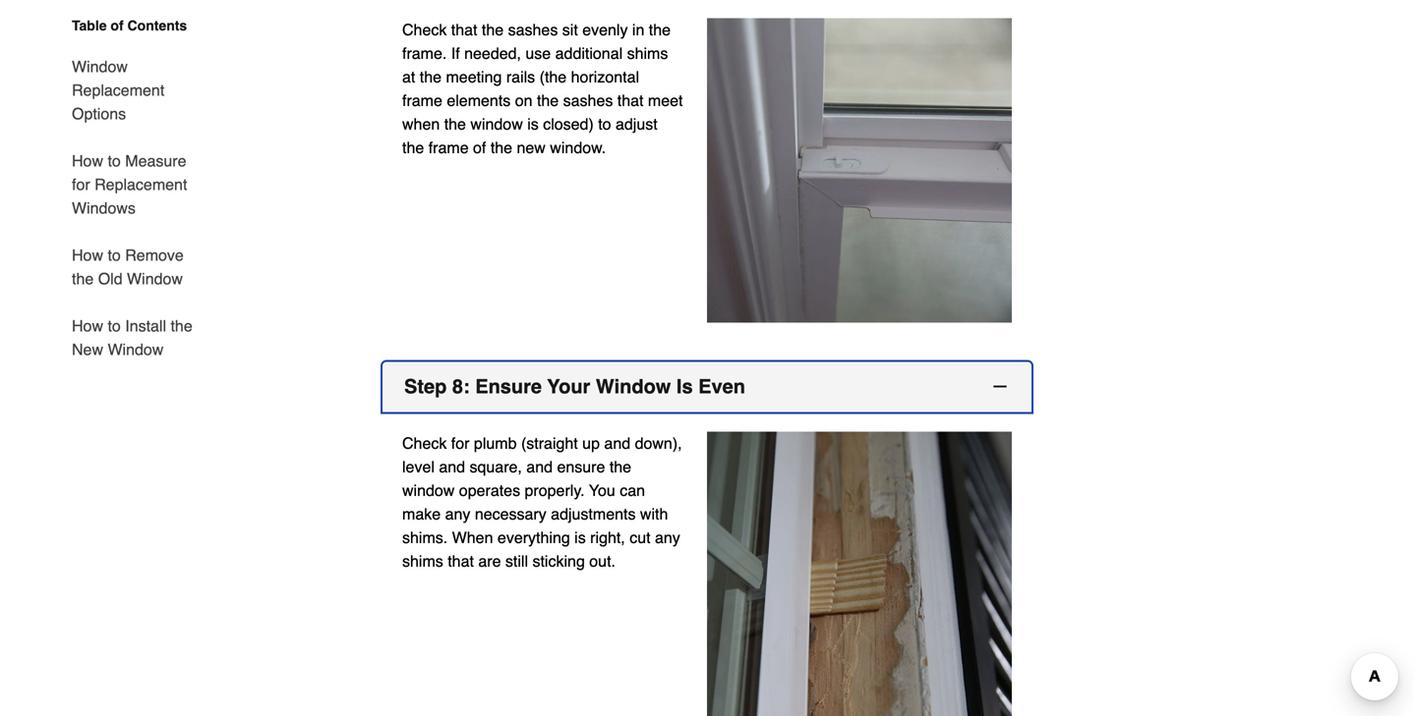 Task type: describe. For each thing, give the bounding box(es) containing it.
new
[[72, 341, 103, 359]]

square,
[[470, 458, 522, 477]]

right,
[[590, 529, 625, 547]]

step 8: ensure your window is even button
[[383, 362, 1032, 413]]

step
[[404, 376, 447, 398]]

table
[[72, 18, 107, 33]]

shims inside check that the sashes sit evenly in the frame. if needed, use additional shims at the meeting rails (the horizontal frame elements on the sashes that meet when the window is closed) to adjust the frame of the new window.
[[627, 44, 668, 63]]

make
[[402, 506, 441, 524]]

window.
[[550, 139, 606, 157]]

is
[[677, 376, 693, 398]]

your
[[547, 376, 590, 398]]

when
[[402, 115, 440, 133]]

still
[[505, 553, 528, 571]]

1 vertical spatial that
[[617, 92, 644, 110]]

(the
[[540, 68, 567, 86]]

window inside how to remove the old window
[[127, 270, 183, 288]]

the inside how to remove the old window
[[72, 270, 94, 288]]

at
[[402, 68, 415, 86]]

down),
[[635, 435, 682, 453]]

remove
[[125, 246, 184, 265]]

shims inside check for plumb (straight up and down), level and square, and ensure the window operates properly. you can make any necessary adjustments with shims. when everything is right, cut any shims that are still sticking out.
[[402, 553, 443, 571]]

cut
[[630, 529, 651, 547]]

for inside how to measure for replacement windows
[[72, 176, 90, 194]]

the inside check for plumb (straight up and down), level and square, and ensure the window operates properly. you can make any necessary adjustments with shims. when everything is right, cut any shims that are still sticking out.
[[610, 458, 631, 477]]

frame.
[[402, 44, 447, 63]]

1 horizontal spatial sashes
[[563, 92, 613, 110]]

rails
[[506, 68, 535, 86]]

to for install
[[108, 317, 121, 335]]

how for how to measure for replacement windows
[[72, 152, 103, 170]]

how for how to remove the old window
[[72, 246, 103, 265]]

the left new on the left of the page
[[491, 139, 512, 157]]

sticking
[[533, 553, 585, 571]]

for inside check for plumb (straight up and down), level and square, and ensure the window operates properly. you can make any necessary adjustments with shims. when everything is right, cut any shims that are still sticking out.
[[451, 435, 470, 453]]

use
[[526, 44, 551, 63]]

in
[[632, 21, 645, 39]]

everything
[[498, 529, 570, 547]]

window inside check for plumb (straight up and down), level and square, and ensure the window operates properly. you can make any necessary adjustments with shims. when everything is right, cut any shims that are still sticking out.
[[402, 482, 455, 500]]

level
[[402, 458, 435, 477]]

0 horizontal spatial and
[[439, 458, 465, 477]]

properly.
[[525, 482, 585, 500]]

how for how to install the new window
[[72, 317, 103, 335]]

0 vertical spatial replacement
[[72, 81, 165, 99]]

how to install the new window
[[72, 317, 193, 359]]

check for frame.
[[402, 21, 447, 39]]

0 vertical spatial frame
[[402, 92, 442, 110]]

meet
[[648, 92, 683, 110]]

1 horizontal spatial and
[[526, 458, 553, 477]]

with
[[640, 506, 668, 524]]

how to install the new window link
[[72, 303, 204, 362]]

needed,
[[464, 44, 521, 63]]

is inside check that the sashes sit evenly in the frame. if needed, use additional shims at the meeting rails (the horizontal frame elements on the sashes that meet when the window is closed) to adjust the frame of the new window.
[[527, 115, 539, 133]]

adjust
[[616, 115, 658, 133]]

0 vertical spatial that
[[451, 21, 477, 39]]

how to remove the old window
[[72, 246, 184, 288]]

ensure
[[557, 458, 605, 477]]

that inside check for plumb (straight up and down), level and square, and ensure the window operates properly. you can make any necessary adjustments with shims. when everything is right, cut any shims that are still sticking out.
[[448, 553, 474, 571]]

table of contents
[[72, 18, 187, 33]]

you
[[589, 482, 615, 500]]

window inside window replacement options
[[72, 58, 128, 76]]

the down the when
[[402, 139, 424, 157]]

old
[[98, 270, 123, 288]]

new
[[517, 139, 546, 157]]



Task type: vqa. For each thing, say whether or not it's contained in the screenshot.
'Wi-'
no



Task type: locate. For each thing, give the bounding box(es) containing it.
0 vertical spatial is
[[527, 115, 539, 133]]

how inside how to measure for replacement windows
[[72, 152, 103, 170]]

if
[[451, 44, 460, 63]]

check up frame.
[[402, 21, 447, 39]]

is down adjustments
[[575, 529, 586, 547]]

0 vertical spatial any
[[445, 506, 470, 524]]

of down elements
[[473, 139, 486, 157]]

1 vertical spatial of
[[473, 139, 486, 157]]

1 vertical spatial check
[[402, 435, 447, 453]]

ensure
[[475, 376, 542, 398]]

window replacement options link
[[72, 43, 204, 138]]

sashes up use
[[508, 21, 558, 39]]

sashes down horizontal
[[563, 92, 613, 110]]

8:
[[452, 376, 470, 398]]

how inside how to remove the old window
[[72, 246, 103, 265]]

are
[[478, 553, 501, 571]]

necessary
[[475, 506, 547, 524]]

how up new
[[72, 317, 103, 335]]

to for measure
[[108, 152, 121, 170]]

check inside check for plumb (straight up and down), level and square, and ensure the window operates properly. you can make any necessary adjustments with shims. when everything is right, cut any shims that are still sticking out.
[[402, 435, 447, 453]]

shims.
[[402, 529, 448, 547]]

to left install
[[108, 317, 121, 335]]

the right install
[[171, 317, 193, 335]]

0 horizontal spatial shims
[[402, 553, 443, 571]]

options
[[72, 105, 126, 123]]

and
[[604, 435, 631, 453], [439, 458, 465, 477], [526, 458, 553, 477]]

window down the table
[[72, 58, 128, 76]]

check for and
[[402, 435, 447, 453]]

elements
[[447, 92, 511, 110]]

2 vertical spatial that
[[448, 553, 474, 571]]

how to measure for replacement windows
[[72, 152, 187, 217]]

1 horizontal spatial is
[[575, 529, 586, 547]]

window
[[470, 115, 523, 133], [402, 482, 455, 500]]

to left measure
[[108, 152, 121, 170]]

1 horizontal spatial of
[[473, 139, 486, 157]]

that down when
[[448, 553, 474, 571]]

is
[[527, 115, 539, 133], [575, 529, 586, 547]]

of right the table
[[111, 18, 124, 33]]

1 vertical spatial frame
[[429, 139, 469, 157]]

0 horizontal spatial of
[[111, 18, 124, 33]]

check inside check that the sashes sit evenly in the frame. if needed, use additional shims at the meeting rails (the horizontal frame elements on the sashes that meet when the window is closed) to adjust the frame of the new window.
[[402, 21, 447, 39]]

the left "old"
[[72, 270, 94, 288]]

meeting
[[446, 68, 502, 86]]

when
[[452, 529, 493, 547]]

0 horizontal spatial for
[[72, 176, 90, 194]]

operates
[[459, 482, 520, 500]]

a window with shims inserted to make it level. image
[[707, 432, 1012, 717]]

1 vertical spatial is
[[575, 529, 586, 547]]

check
[[402, 21, 447, 39], [402, 435, 447, 453]]

to inside check that the sashes sit evenly in the frame. if needed, use additional shims at the meeting rails (the horizontal frame elements on the sashes that meet when the window is closed) to adjust the frame of the new window.
[[598, 115, 611, 133]]

0 vertical spatial shims
[[627, 44, 668, 63]]

how
[[72, 152, 103, 170], [72, 246, 103, 265], [72, 317, 103, 335]]

horizontal
[[571, 68, 639, 86]]

window replacement options
[[72, 58, 165, 123]]

1 horizontal spatial window
[[470, 115, 523, 133]]

2 horizontal spatial and
[[604, 435, 631, 453]]

sit
[[562, 21, 578, 39]]

can
[[620, 482, 645, 500]]

replacement up options
[[72, 81, 165, 99]]

3 how from the top
[[72, 317, 103, 335]]

table of contents element
[[56, 16, 204, 362]]

shims down shims.
[[402, 553, 443, 571]]

the right at
[[420, 68, 442, 86]]

to inside how to install the new window
[[108, 317, 121, 335]]

how inside how to install the new window
[[72, 317, 103, 335]]

1 vertical spatial how
[[72, 246, 103, 265]]

window inside how to install the new window
[[108, 341, 164, 359]]

0 vertical spatial how
[[72, 152, 103, 170]]

window down elements
[[470, 115, 523, 133]]

that
[[451, 21, 477, 39], [617, 92, 644, 110], [448, 553, 474, 571]]

is up new on the left of the page
[[527, 115, 539, 133]]

the up the can
[[610, 458, 631, 477]]

the sashes of a window frame. image
[[707, 18, 1012, 323]]

evenly
[[582, 21, 628, 39]]

that up adjust
[[617, 92, 644, 110]]

any up when
[[445, 506, 470, 524]]

minus image
[[990, 377, 1010, 397]]

install
[[125, 317, 166, 335]]

any
[[445, 506, 470, 524], [655, 529, 680, 547]]

how to measure for replacement windows link
[[72, 138, 204, 232]]

1 vertical spatial shims
[[402, 553, 443, 571]]

how to remove the old window link
[[72, 232, 204, 303]]

1 vertical spatial replacement
[[95, 176, 187, 194]]

to up "old"
[[108, 246, 121, 265]]

plumb
[[474, 435, 517, 453]]

the down elements
[[444, 115, 466, 133]]

and right up
[[604, 435, 631, 453]]

1 vertical spatial window
[[402, 482, 455, 500]]

to
[[598, 115, 611, 133], [108, 152, 121, 170], [108, 246, 121, 265], [108, 317, 121, 335]]

2 vertical spatial how
[[72, 317, 103, 335]]

how up "old"
[[72, 246, 103, 265]]

replacement inside how to measure for replacement windows
[[95, 176, 187, 194]]

closed)
[[543, 115, 594, 133]]

0 horizontal spatial sashes
[[508, 21, 558, 39]]

even
[[698, 376, 745, 398]]

1 how from the top
[[72, 152, 103, 170]]

the right the "on"
[[537, 92, 559, 110]]

replacement
[[72, 81, 165, 99], [95, 176, 187, 194]]

replacement down measure
[[95, 176, 187, 194]]

additional
[[555, 44, 623, 63]]

up
[[582, 435, 600, 453]]

to inside how to remove the old window
[[108, 246, 121, 265]]

2 how from the top
[[72, 246, 103, 265]]

1 vertical spatial sashes
[[563, 92, 613, 110]]

out.
[[589, 553, 616, 571]]

1 horizontal spatial any
[[655, 529, 680, 547]]

frame
[[402, 92, 442, 110], [429, 139, 469, 157]]

check up 'level'
[[402, 435, 447, 453]]

step 8: ensure your window is even
[[404, 376, 745, 398]]

check that the sashes sit evenly in the frame. if needed, use additional shims at the meeting rails (the horizontal frame elements on the sashes that meet when the window is closed) to adjust the frame of the new window.
[[402, 21, 683, 157]]

any down with
[[655, 529, 680, 547]]

and right 'level'
[[439, 458, 465, 477]]

1 vertical spatial for
[[451, 435, 470, 453]]

for left the plumb
[[451, 435, 470, 453]]

contents
[[127, 18, 187, 33]]

and down (straight
[[526, 458, 553, 477]]

window
[[72, 58, 128, 76], [127, 270, 183, 288], [108, 341, 164, 359], [596, 376, 671, 398]]

measure
[[125, 152, 186, 170]]

the
[[482, 21, 504, 39], [649, 21, 671, 39], [420, 68, 442, 86], [537, 92, 559, 110], [444, 115, 466, 133], [402, 139, 424, 157], [491, 139, 512, 157], [72, 270, 94, 288], [171, 317, 193, 335], [610, 458, 631, 477]]

windows
[[72, 199, 136, 217]]

shims down 'in' at the top left of page
[[627, 44, 668, 63]]

0 horizontal spatial window
[[402, 482, 455, 500]]

for up windows
[[72, 176, 90, 194]]

window left is on the bottom of page
[[596, 376, 671, 398]]

0 vertical spatial of
[[111, 18, 124, 33]]

for
[[72, 176, 90, 194], [451, 435, 470, 453]]

0 vertical spatial window
[[470, 115, 523, 133]]

0 vertical spatial check
[[402, 21, 447, 39]]

sashes
[[508, 21, 558, 39], [563, 92, 613, 110]]

window up make on the left
[[402, 482, 455, 500]]

1 check from the top
[[402, 21, 447, 39]]

frame up the when
[[402, 92, 442, 110]]

2 check from the top
[[402, 435, 447, 453]]

0 horizontal spatial is
[[527, 115, 539, 133]]

of
[[111, 18, 124, 33], [473, 139, 486, 157]]

1 vertical spatial any
[[655, 529, 680, 547]]

window inside button
[[596, 376, 671, 398]]

shims
[[627, 44, 668, 63], [402, 553, 443, 571]]

0 vertical spatial for
[[72, 176, 90, 194]]

how down options
[[72, 152, 103, 170]]

0 vertical spatial sashes
[[508, 21, 558, 39]]

on
[[515, 92, 533, 110]]

the up needed,
[[482, 21, 504, 39]]

is inside check for plumb (straight up and down), level and square, and ensure the window operates properly. you can make any necessary adjustments with shims. when everything is right, cut any shims that are still sticking out.
[[575, 529, 586, 547]]

0 horizontal spatial any
[[445, 506, 470, 524]]

of inside check that the sashes sit evenly in the frame. if needed, use additional shims at the meeting rails (the horizontal frame elements on the sashes that meet when the window is closed) to adjust the frame of the new window.
[[473, 139, 486, 157]]

the right 'in' at the top left of page
[[649, 21, 671, 39]]

check for plumb (straight up and down), level and square, and ensure the window operates properly. you can make any necessary adjustments with shims. when everything is right, cut any shims that are still sticking out.
[[402, 435, 682, 571]]

window down install
[[108, 341, 164, 359]]

that up if
[[451, 21, 477, 39]]

1 horizontal spatial for
[[451, 435, 470, 453]]

the inside how to install the new window
[[171, 317, 193, 335]]

adjustments
[[551, 506, 636, 524]]

window down "remove"
[[127, 270, 183, 288]]

of inside table of contents element
[[111, 18, 124, 33]]

frame down the when
[[429, 139, 469, 157]]

to left adjust
[[598, 115, 611, 133]]

1 horizontal spatial shims
[[627, 44, 668, 63]]

to inside how to measure for replacement windows
[[108, 152, 121, 170]]

window inside check that the sashes sit evenly in the frame. if needed, use additional shims at the meeting rails (the horizontal frame elements on the sashes that meet when the window is closed) to adjust the frame of the new window.
[[470, 115, 523, 133]]

to for remove
[[108, 246, 121, 265]]

(straight
[[521, 435, 578, 453]]



